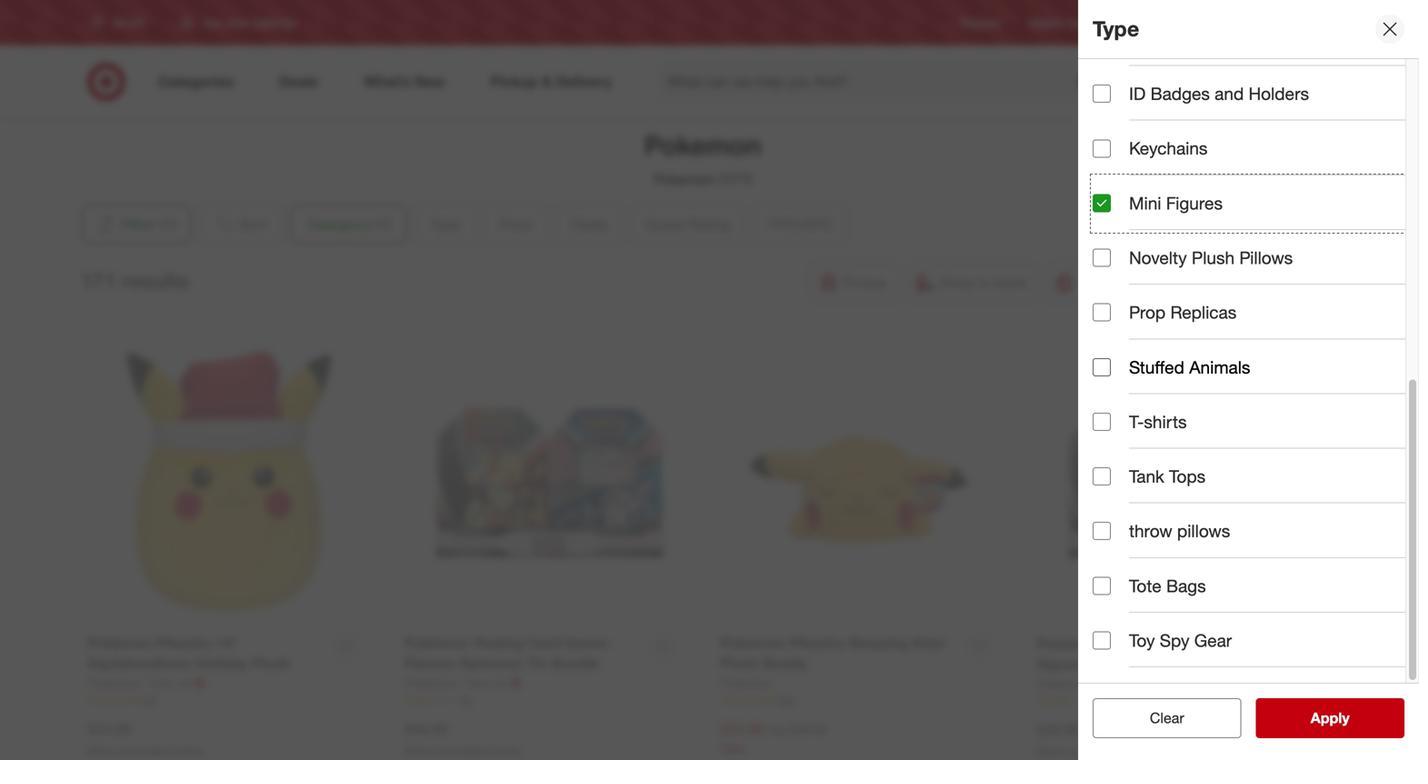 Task type: describe. For each thing, give the bounding box(es) containing it.
tote bags
[[1130, 576, 1207, 597]]

$23.99
[[721, 721, 764, 738]]

pillows
[[1240, 247, 1294, 268]]

stuffed animals
[[1130, 357, 1251, 378]]

What can we help you find? suggestions appear below search field
[[657, 62, 1110, 102]]

registry link
[[961, 15, 1001, 31]]

(171)
[[720, 171, 752, 188]]

novelty
[[1130, 247, 1188, 268]]

Toy Spy Gear checkbox
[[1093, 632, 1112, 650]]

83
[[461, 694, 473, 707]]

when for 83
[[404, 745, 433, 758]]

figures
[[1167, 193, 1223, 214]]

stuffed
[[1130, 357, 1185, 378]]

type
[[1093, 16, 1140, 42]]

tote
[[1130, 576, 1162, 597]]

950 link
[[721, 693, 1001, 708]]

Tank Tops checkbox
[[1093, 468, 1112, 486]]

950
[[777, 694, 795, 707]]

mini
[[1130, 193, 1162, 214]]

171 results
[[81, 268, 189, 293]]

Prop Replicas checkbox
[[1093, 304, 1112, 322]]

80 link
[[1037, 694, 1318, 709]]

weekly
[[1030, 16, 1065, 29]]

keychains
[[1130, 138, 1208, 159]]

80
[[1094, 695, 1106, 708]]

when for 80
[[1037, 745, 1066, 759]]

Stuffed Animals checkbox
[[1093, 358, 1112, 376]]

$39.99 when purchased online for 83
[[404, 721, 520, 758]]

weekly ad link
[[1030, 15, 1082, 31]]

Keychains checkbox
[[1093, 139, 1112, 158]]

purchased for 83
[[436, 745, 488, 758]]

$24.99 when purchased online
[[88, 721, 203, 758]]

redcard
[[1111, 16, 1154, 29]]

mini figures
[[1130, 193, 1223, 214]]

t-shirts
[[1130, 412, 1187, 432]]

Mini Figures checkbox
[[1093, 194, 1112, 212]]

online for 80
[[1124, 745, 1153, 759]]

id
[[1130, 83, 1146, 104]]

ad
[[1068, 16, 1082, 29]]

purchased for 95
[[119, 745, 171, 758]]

$24.99
[[88, 721, 131, 738]]

weekly ad
[[1030, 16, 1082, 29]]

animals
[[1190, 357, 1251, 378]]

pillows
[[1178, 521, 1231, 542]]

tank
[[1130, 466, 1165, 487]]

tank tops
[[1130, 466, 1206, 487]]

redcard link
[[1111, 15, 1154, 31]]

search button
[[1097, 62, 1141, 106]]

apply button
[[1257, 699, 1405, 739]]

tops
[[1170, 466, 1206, 487]]

shirts
[[1145, 412, 1187, 432]]



Task type: locate. For each thing, give the bounding box(es) containing it.
bags
[[1167, 576, 1207, 597]]

online down 95 link
[[174, 745, 203, 758]]

1 horizontal spatial $39.99 when purchased online
[[1037, 722, 1153, 759]]

id badges and holders
[[1130, 83, 1310, 104]]

$39.99 for 83
[[404, 721, 448, 738]]

Tote Bags checkbox
[[1093, 577, 1112, 595]]

throw pillows
[[1130, 521, 1231, 542]]

sale
[[721, 741, 746, 757]]

clear
[[1151, 710, 1185, 727]]

2 horizontal spatial online
[[1124, 745, 1153, 759]]

type dialog
[[1079, 0, 1420, 760]]

search
[[1097, 75, 1141, 92]]

1 horizontal spatial when
[[404, 745, 433, 758]]

$39.99
[[404, 721, 448, 738], [1037, 722, 1081, 739]]

purchased down '83'
[[436, 745, 488, 758]]

2 horizontal spatial when
[[1037, 745, 1066, 759]]

toy spy gear
[[1130, 630, 1233, 651]]

online down 83 link
[[491, 745, 520, 758]]

1 vertical spatial pokemon
[[654, 171, 716, 188]]

ID Badges and Holders checkbox
[[1093, 85, 1112, 103]]

plush
[[1192, 247, 1235, 268]]

online for 95
[[174, 745, 203, 758]]

online
[[174, 745, 203, 758], [491, 745, 520, 758], [1124, 745, 1153, 759]]

results
[[122, 268, 189, 293]]

novelty plush pillows
[[1130, 247, 1294, 268]]

gear
[[1195, 630, 1233, 651]]

purchased down $24.99 at the bottom
[[119, 745, 171, 758]]

2 horizontal spatial purchased
[[1069, 745, 1121, 759]]

$39.99 when purchased online down 80
[[1037, 722, 1153, 759]]

1 horizontal spatial $39.99
[[1037, 722, 1081, 739]]

online for 83
[[491, 745, 520, 758]]

0 horizontal spatial $39.99
[[404, 721, 448, 738]]

and
[[1215, 83, 1245, 104]]

toy
[[1130, 630, 1156, 651]]

throw pillows checkbox
[[1093, 522, 1112, 541]]

pokemon inside pokemon pokemon (171)
[[654, 171, 716, 188]]

online inside $24.99 when purchased online
[[174, 745, 203, 758]]

pokemon
[[645, 129, 762, 161], [654, 171, 716, 188]]

apply
[[1311, 710, 1351, 727]]

throw
[[1130, 521, 1173, 542]]

1 horizontal spatial online
[[491, 745, 520, 758]]

registry
[[961, 16, 1001, 29]]

95 link
[[88, 693, 368, 708]]

$39.99 when purchased online for 80
[[1037, 722, 1153, 759]]

$29.99
[[790, 722, 828, 738]]

T-shirts checkbox
[[1093, 413, 1112, 431]]

1 horizontal spatial purchased
[[436, 745, 488, 758]]

prop
[[1130, 302, 1166, 323]]

$23.99 reg $29.99 sale
[[721, 721, 828, 757]]

purchased
[[119, 745, 171, 758], [436, 745, 488, 758], [1069, 745, 1121, 759]]

pokemon pokemon (171)
[[645, 129, 762, 188]]

$39.99 for 80
[[1037, 722, 1081, 739]]

t-
[[1130, 412, 1145, 432]]

badges
[[1151, 83, 1211, 104]]

pokemon up (171)
[[645, 129, 762, 161]]

$39.99 when purchased online down '83'
[[404, 721, 520, 758]]

reg
[[768, 722, 787, 738]]

when for 95
[[88, 745, 116, 758]]

0 vertical spatial pokemon
[[645, 129, 762, 161]]

spy
[[1160, 630, 1190, 651]]

replicas
[[1171, 302, 1237, 323]]

Novelty Plush Pillows checkbox
[[1093, 249, 1112, 267]]

prop replicas
[[1130, 302, 1237, 323]]

purchased for 80
[[1069, 745, 1121, 759]]

0 horizontal spatial when
[[88, 745, 116, 758]]

online down clear button
[[1124, 745, 1153, 759]]

$39.99 when purchased online
[[404, 721, 520, 758], [1037, 722, 1153, 759]]

0 horizontal spatial $39.99 when purchased online
[[404, 721, 520, 758]]

when inside $24.99 when purchased online
[[88, 745, 116, 758]]

0 horizontal spatial purchased
[[119, 745, 171, 758]]

0 horizontal spatial online
[[174, 745, 203, 758]]

83 link
[[404, 693, 684, 708]]

purchased inside $24.99 when purchased online
[[119, 745, 171, 758]]

when
[[88, 745, 116, 758], [404, 745, 433, 758], [1037, 745, 1066, 759]]

171
[[81, 268, 116, 293]]

95
[[144, 694, 156, 707]]

clear button
[[1093, 699, 1242, 739]]

pokemon left (171)
[[654, 171, 716, 188]]

purchased down 80
[[1069, 745, 1121, 759]]

holders
[[1249, 83, 1310, 104]]



Task type: vqa. For each thing, say whether or not it's contained in the screenshot.
For to the bottom
no



